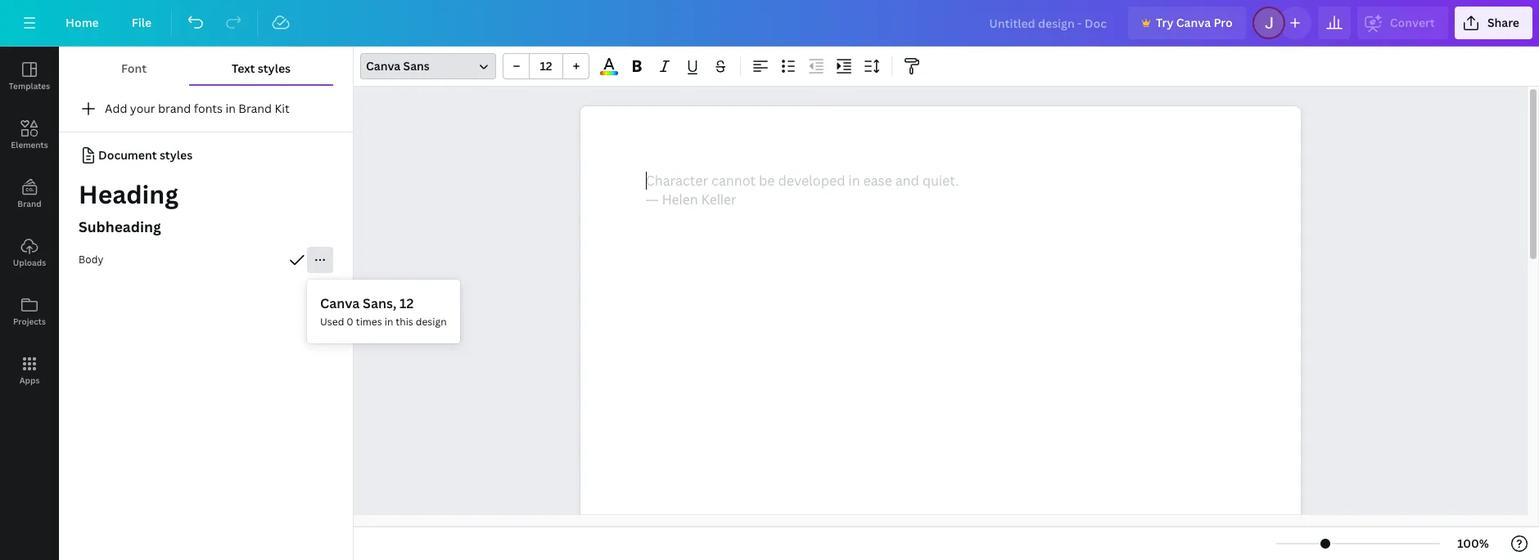 Task type: locate. For each thing, give the bounding box(es) containing it.
styles down brand
[[160, 147, 192, 163]]

canva
[[1176, 15, 1211, 30], [366, 58, 401, 74], [320, 295, 360, 313]]

canva sans button
[[360, 53, 496, 79]]

canva up used
[[320, 295, 360, 313]]

group
[[503, 53, 589, 79]]

brand inside side panel tab list
[[17, 198, 42, 210]]

home link
[[52, 7, 112, 39]]

Design title text field
[[976, 7, 1122, 39]]

brand up the uploads button
[[17, 198, 42, 210]]

apps
[[19, 375, 40, 386]]

canva right try
[[1176, 15, 1211, 30]]

1 vertical spatial in
[[385, 315, 393, 329]]

1 horizontal spatial in
[[385, 315, 393, 329]]

styles for text styles
[[258, 61, 291, 76]]

1 vertical spatial styles
[[160, 147, 192, 163]]

brand left kit
[[238, 101, 272, 116]]

100% button
[[1447, 531, 1500, 558]]

canva for sans
[[366, 58, 401, 74]]

in
[[225, 101, 236, 116], [385, 315, 393, 329]]

pro
[[1214, 15, 1233, 30]]

1 vertical spatial canva
[[366, 58, 401, 74]]

design
[[416, 315, 447, 329]]

text
[[232, 61, 255, 76]]

body button
[[59, 244, 353, 277]]

side panel tab list
[[0, 47, 59, 400]]

styles
[[258, 61, 291, 76], [160, 147, 192, 163]]

0 vertical spatial styles
[[258, 61, 291, 76]]

convert button
[[1357, 7, 1448, 39]]

2 horizontal spatial canva
[[1176, 15, 1211, 30]]

sans,
[[363, 295, 396, 313]]

0 vertical spatial canva
[[1176, 15, 1211, 30]]

heading button
[[59, 175, 353, 215]]

0 horizontal spatial styles
[[160, 147, 192, 163]]

used
[[320, 315, 344, 329]]

styles inside button
[[258, 61, 291, 76]]

times
[[356, 315, 382, 329]]

1 horizontal spatial brand
[[238, 101, 272, 116]]

0 vertical spatial brand
[[238, 101, 272, 116]]

file button
[[119, 7, 165, 39]]

0 horizontal spatial brand
[[17, 198, 42, 210]]

add your brand fonts in brand kit
[[105, 101, 290, 116]]

fonts
[[194, 101, 223, 116]]

1 horizontal spatial styles
[[258, 61, 291, 76]]

1 horizontal spatial canva
[[366, 58, 401, 74]]

elements
[[11, 139, 48, 151]]

styles right text
[[258, 61, 291, 76]]

canva inside canva sans, 12 used 0 times in this design
[[320, 295, 360, 313]]

font button
[[79, 53, 189, 84]]

brand
[[238, 101, 272, 116], [17, 198, 42, 210]]

color range image
[[600, 71, 618, 75]]

canva inside popup button
[[366, 58, 401, 74]]

0 horizontal spatial canva
[[320, 295, 360, 313]]

try canva pro button
[[1128, 7, 1246, 39]]

2 vertical spatial canva
[[320, 295, 360, 313]]

try
[[1156, 15, 1174, 30]]

convert
[[1390, 15, 1435, 30]]

– – number field
[[535, 58, 558, 74]]

apps button
[[0, 341, 59, 400]]

None text field
[[580, 106, 1301, 561]]

your
[[130, 101, 155, 116]]

canva for sans,
[[320, 295, 360, 313]]

12
[[400, 295, 414, 313]]

text styles button
[[189, 53, 333, 84]]

canva left 'sans'
[[366, 58, 401, 74]]

1 vertical spatial brand
[[17, 198, 42, 210]]

in right fonts
[[225, 101, 236, 116]]

file
[[132, 15, 152, 30]]

text styles
[[232, 61, 291, 76]]

projects
[[13, 316, 46, 327]]

0 horizontal spatial in
[[225, 101, 236, 116]]

0 vertical spatial in
[[225, 101, 236, 116]]

templates
[[9, 80, 50, 92]]

in left this
[[385, 315, 393, 329]]

0
[[347, 315, 354, 329]]



Task type: vqa. For each thing, say whether or not it's contained in the screenshot.
English (US) button
no



Task type: describe. For each thing, give the bounding box(es) containing it.
templates button
[[0, 47, 59, 106]]

font
[[121, 61, 147, 76]]

heading subheading
[[79, 178, 179, 237]]

add
[[105, 101, 127, 116]]

sans
[[403, 58, 430, 74]]

share button
[[1455, 7, 1533, 39]]

styles for document styles
[[160, 147, 192, 163]]

uploads button
[[0, 224, 59, 282]]

heading
[[79, 178, 179, 211]]

in inside canva sans, 12 used 0 times in this design
[[385, 315, 393, 329]]

100%
[[1457, 536, 1489, 552]]

try canva pro
[[1156, 15, 1233, 30]]

canva sans
[[366, 58, 430, 74]]

subheading button
[[59, 211, 353, 244]]

projects button
[[0, 282, 59, 341]]

in inside 'add your brand fonts in brand kit' button
[[225, 101, 236, 116]]

body
[[79, 253, 103, 267]]

subheading
[[79, 217, 161, 237]]

canva sans, 12 used 0 times in this design
[[320, 295, 447, 329]]

elements button
[[0, 106, 59, 165]]

canva inside button
[[1176, 15, 1211, 30]]

home
[[65, 15, 99, 30]]

document
[[98, 147, 157, 163]]

this
[[396, 315, 413, 329]]

kit
[[275, 101, 290, 116]]

uploads
[[13, 257, 46, 269]]

share
[[1488, 15, 1520, 30]]

brand button
[[0, 165, 59, 224]]

add your brand fonts in brand kit button
[[59, 93, 353, 125]]

main menu bar
[[0, 0, 1539, 47]]

document styles
[[98, 147, 192, 163]]

brand
[[158, 101, 191, 116]]



